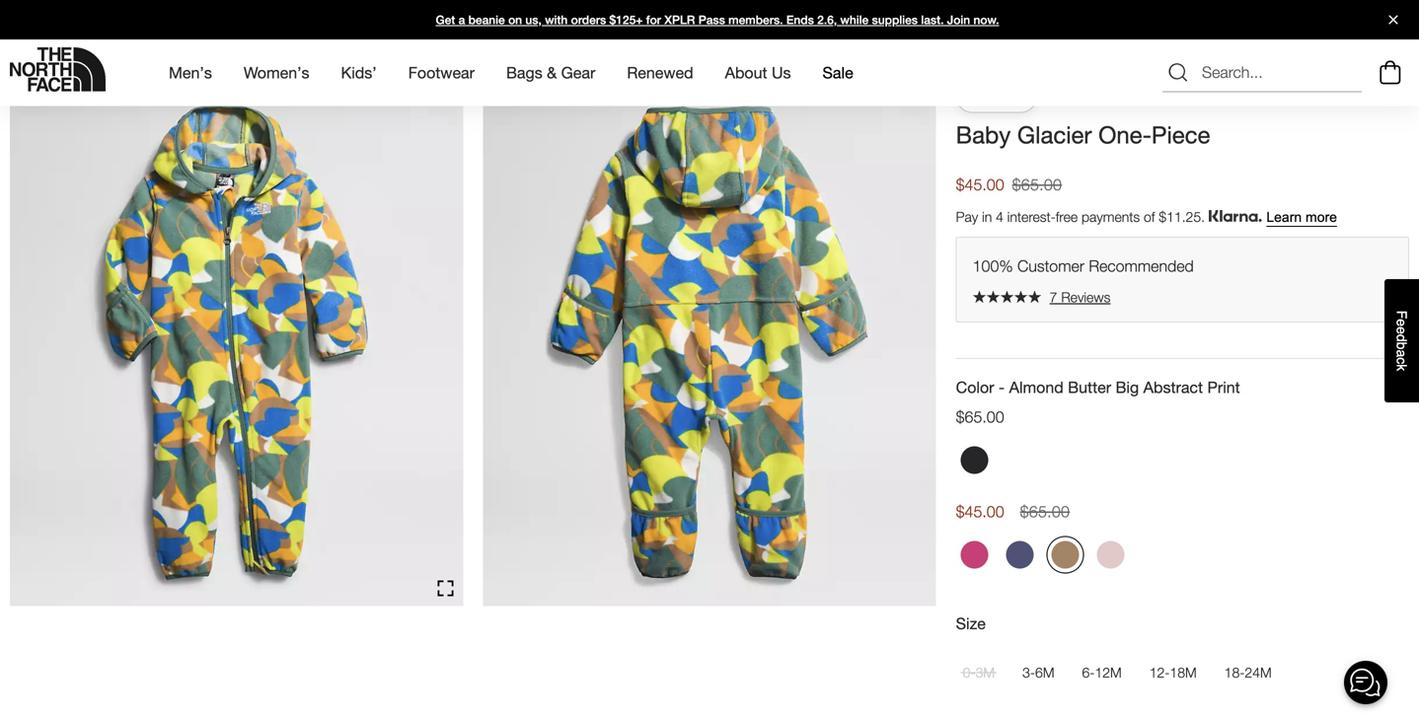 Task type: locate. For each thing, give the bounding box(es) containing it.
/
[[54, 36, 59, 52], [105, 36, 110, 52]]

0 horizontal spatial /
[[54, 36, 59, 52]]

1 vertical spatial kids'
[[341, 63, 377, 82]]

kids' link right women's link
[[341, 46, 377, 100]]

1 e from the top
[[1395, 319, 1410, 327]]

1 vertical spatial baby
[[956, 121, 1011, 149]]

list box containing 0-3m
[[956, 655, 1410, 692]]

last.
[[921, 13, 944, 27]]

interest-
[[1008, 209, 1056, 225]]

baby (0-24m) link
[[118, 36, 199, 52]]

cave blue image
[[1007, 541, 1034, 569]]

0-3m button
[[956, 655, 1002, 692]]

a right get
[[459, 13, 465, 27]]

view cart image
[[1375, 58, 1407, 88]]

1 horizontal spatial kids' link
[[341, 46, 377, 100]]

in
[[982, 209, 992, 225]]

kids' right women's
[[341, 63, 377, 82]]

1 horizontal spatial a
[[1395, 350, 1410, 358]]

klarna image
[[1209, 210, 1263, 222]]

recommended
[[1089, 257, 1194, 276]]

us,
[[526, 13, 542, 27]]

about us link
[[725, 46, 791, 100]]

color option group
[[956, 442, 1410, 487], [956, 537, 1410, 582]]

0 horizontal spatial a
[[459, 13, 465, 27]]

home
[[10, 36, 46, 52]]

$65.00 down color
[[956, 408, 1005, 426]]

2 / from the left
[[105, 36, 110, 52]]

kids' link right home
[[67, 36, 97, 52]]

baby glacier one-piece
[[956, 121, 1211, 149]]

0 vertical spatial baby
[[118, 36, 148, 52]]

learn more button
[[1267, 210, 1338, 226]]

0 vertical spatial kids'
[[67, 36, 97, 52]]

$45.00 up mr. pink big abstract print radio on the bottom of the page
[[956, 502, 1005, 521]]

the north face home page image
[[10, 47, 106, 92]]

2 vertical spatial $65.00
[[1020, 502, 1070, 521]]

$65.00 up interest-
[[1013, 175, 1063, 194]]

about us
[[725, 63, 791, 82]]

while
[[841, 13, 869, 27]]

1 vertical spatial color option group
[[956, 537, 1410, 582]]

butter
[[1068, 378, 1112, 397]]

get a beanie on us, with orders $125+ for xplr pass members. ends 2.6, while supplies last. join now.
[[436, 13, 1000, 27]]

baby left (0-
[[118, 36, 148, 52]]

glacier
[[1018, 121, 1092, 149]]

get
[[436, 13, 455, 27]]

open full screen image
[[438, 581, 453, 597]]

0 vertical spatial $45.00
[[956, 175, 1005, 194]]

1 horizontal spatial baby
[[956, 121, 1011, 149]]

close image
[[1381, 15, 1407, 24]]

d
[[1395, 335, 1410, 342]]

0 vertical spatial color option group
[[956, 442, 1410, 487]]

1 vertical spatial $65.00
[[956, 408, 1005, 426]]

2.6,
[[818, 13, 837, 27]]

k
[[1395, 365, 1410, 372]]

0 vertical spatial $65.00
[[1013, 175, 1063, 194]]

big
[[1116, 378, 1140, 397]]

with
[[545, 13, 568, 27]]

2 color option group from the top
[[956, 537, 1410, 582]]

e up the b
[[1395, 327, 1410, 335]]

$45.00 up in in the right of the page
[[956, 175, 1005, 194]]

baby
[[118, 36, 148, 52], [956, 121, 1011, 149]]

2 $45.00 from the top
[[956, 502, 1005, 521]]

orders
[[571, 13, 606, 27]]

0 vertical spatial a
[[459, 13, 465, 27]]

b
[[1395, 342, 1410, 350]]

a up k
[[1395, 350, 1410, 358]]

1 vertical spatial a
[[1395, 350, 1410, 358]]

$45.00
[[956, 175, 1005, 194], [956, 502, 1005, 521]]

4
[[996, 209, 1004, 225]]

men's link
[[169, 46, 212, 100]]

list box
[[956, 655, 1410, 692]]

$65.00
[[1013, 175, 1063, 194], [956, 408, 1005, 426], [1020, 502, 1070, 521]]

of
[[1144, 209, 1156, 225]]

1 color option group from the top
[[956, 442, 1410, 487]]

c
[[1395, 358, 1410, 365]]

3m
[[976, 665, 995, 681]]

100% customer recommended
[[973, 257, 1194, 276]]

about
[[725, 63, 768, 82]]

12-
[[1150, 665, 1170, 681]]

1 vertical spatial $45.00
[[956, 502, 1005, 521]]

$65.00 up almond butter big abstract print radio
[[1020, 502, 1070, 521]]

renewed link
[[627, 46, 694, 100]]

/ right home
[[54, 36, 59, 52]]

e
[[1395, 319, 1410, 327], [1395, 327, 1410, 335]]

7 reviews
[[1050, 289, 1111, 305]]

Almond Butter Big Abstract Print radio
[[1047, 537, 1085, 574]]

kids' link
[[67, 36, 97, 52], [341, 46, 377, 100]]

kids' right home
[[67, 36, 97, 52]]

on
[[509, 13, 522, 27]]

kids'
[[67, 36, 97, 52], [341, 63, 377, 82]]

a
[[459, 13, 465, 27], [1395, 350, 1410, 358]]

e up d at right top
[[1395, 319, 1410, 327]]

&
[[547, 63, 557, 82]]

/ left baby (0-24m) link
[[105, 36, 110, 52]]

18m
[[1170, 665, 1197, 681]]

6m
[[1036, 665, 1055, 681]]

1 horizontal spatial /
[[105, 36, 110, 52]]

print
[[1208, 378, 1241, 397]]

1 $45.00 from the top
[[956, 175, 1005, 194]]

1 horizontal spatial kids'
[[341, 63, 377, 82]]

baby left the glacier
[[956, 121, 1011, 149]]

men's
[[169, 63, 212, 82]]

mr. pink big abstract print image
[[961, 541, 989, 569]]

2 e from the top
[[1395, 327, 1410, 335]]



Task type: vqa. For each thing, say whether or not it's contained in the screenshot.
topmost Baby
yes



Task type: describe. For each thing, give the bounding box(es) containing it.
beanie
[[469, 13, 505, 27]]

reviews
[[1062, 289, 1111, 305]]

$125+
[[610, 13, 643, 27]]

3-6m
[[1023, 665, 1055, 681]]

(0-
[[152, 36, 168, 52]]

supplies
[[872, 13, 918, 27]]

color - almond butter big abstract print
[[956, 378, 1241, 397]]

almond butter big abstract print image
[[1052, 541, 1080, 569]]

bags & gear link
[[506, 46, 596, 100]]

18-
[[1225, 665, 1245, 681]]

6-
[[1083, 665, 1095, 681]]

1 / from the left
[[54, 36, 59, 52]]

members.
[[729, 13, 783, 27]]

xplr
[[665, 13, 695, 27]]

Purdy Pink radio
[[1093, 537, 1130, 574]]

customer
[[1018, 257, 1085, 276]]

12-18m button
[[1143, 655, 1204, 692]]

0-
[[963, 665, 976, 681]]

learn
[[1267, 210, 1302, 225]]

pay in 4 interest-free payments of $11.25.
[[956, 209, 1209, 225]]

women's
[[244, 63, 310, 82]]

size
[[956, 615, 986, 633]]

24m)
[[168, 36, 199, 52]]

sale link
[[823, 46, 854, 100]]

Cave Blue radio
[[1002, 537, 1039, 574]]

home / kids' / baby (0-24m)
[[10, 36, 199, 52]]

tnf black image
[[961, 447, 989, 474]]

Search search field
[[1163, 53, 1362, 93]]

12m
[[1095, 665, 1122, 681]]

12-18m
[[1150, 665, 1197, 681]]

f e e d b a c k
[[1395, 311, 1410, 372]]

color
[[956, 378, 995, 397]]

us
[[772, 63, 791, 82]]

search all image
[[1167, 61, 1191, 85]]

a inside button
[[1395, 350, 1410, 358]]

24m
[[1245, 665, 1272, 681]]

footwear link
[[408, 46, 475, 100]]

0 horizontal spatial kids'
[[67, 36, 97, 52]]

renewed
[[627, 63, 694, 82]]

f
[[1395, 311, 1410, 319]]

sale
[[823, 63, 854, 82]]

ends
[[787, 13, 814, 27]]

women's link
[[244, 46, 310, 100]]

0 horizontal spatial kids' link
[[67, 36, 97, 52]]

home link
[[10, 36, 46, 52]]

0-3m
[[963, 665, 995, 681]]

-
[[999, 378, 1005, 397]]

6-12m button
[[1076, 655, 1129, 692]]

18-24m button
[[1218, 655, 1279, 692]]

f e e d b a c k button
[[1385, 279, 1420, 403]]

Mr. Pink Big Abstract Print radio
[[956, 537, 994, 574]]

almond
[[1010, 378, 1064, 397]]

abstract
[[1144, 378, 1204, 397]]

pay
[[956, 209, 979, 225]]

purdy pink image
[[1098, 541, 1125, 569]]

learn more
[[1267, 210, 1338, 225]]

get a beanie on us, with orders $125+ for xplr pass members. ends 2.6, while supplies last. join now. link
[[0, 0, 1420, 39]]

bags
[[506, 63, 543, 82]]

more
[[1306, 210, 1338, 225]]

bags & gear
[[506, 63, 596, 82]]

piece
[[1152, 121, 1211, 149]]

free
[[1056, 209, 1078, 225]]

$11.25.
[[1159, 209, 1205, 225]]

3-
[[1023, 665, 1036, 681]]

6-12m
[[1083, 665, 1122, 681]]

pass
[[699, 13, 725, 27]]

payments
[[1082, 209, 1140, 225]]

one-
[[1099, 121, 1152, 149]]

100%
[[973, 257, 1014, 276]]

footwear
[[408, 63, 475, 82]]

TNF Black radio
[[956, 442, 994, 479]]

gear
[[561, 63, 596, 82]]

7 reviews link
[[973, 289, 1393, 306]]

join
[[948, 13, 971, 27]]

now.
[[974, 13, 1000, 27]]

for
[[646, 13, 661, 27]]

0 horizontal spatial baby
[[118, 36, 148, 52]]

18-24m
[[1225, 665, 1272, 681]]

7
[[1050, 289, 1058, 305]]

3-6m button
[[1016, 655, 1062, 692]]



